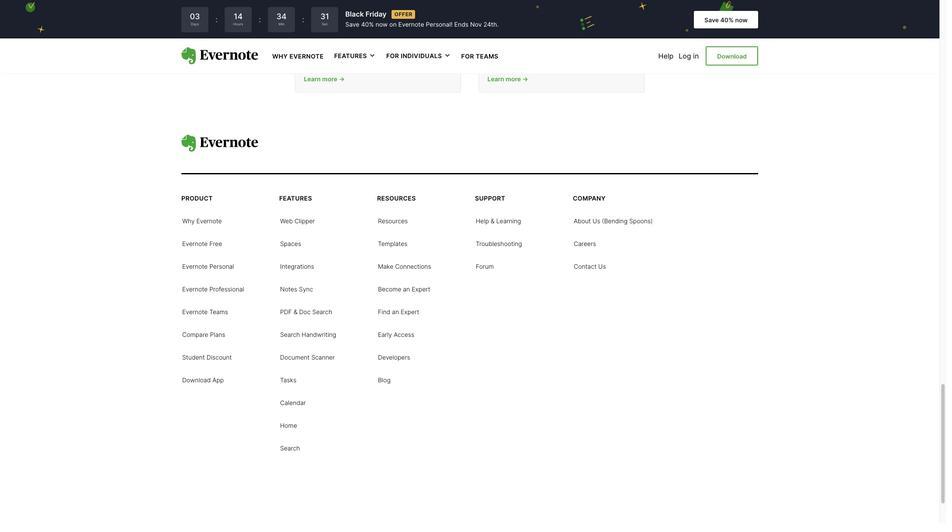 Task type: vqa. For each thing, say whether or not it's contained in the screenshot.
the topmost Expert
yes



Task type: locate. For each thing, give the bounding box(es) containing it.
evernote down a
[[304, 43, 349, 55]]

save for save 40% now
[[705, 16, 719, 24]]

1 horizontal spatial :
[[259, 15, 261, 24]]

resources up resources link
[[377, 194, 416, 202]]

learn more → for new features, new plans, and a bold future for evernote
[[304, 75, 345, 83]]

search down home
[[280, 444, 300, 452]]

→
[[339, 75, 345, 83], [523, 75, 529, 83]]

download right in
[[717, 52, 747, 60]]

0 horizontal spatial teams
[[209, 308, 228, 315]]

why for for teams
[[272, 52, 288, 60]]

download
[[717, 52, 747, 60], [182, 376, 211, 384]]

0 vertical spatial expert
[[412, 285, 430, 293]]

2 more from the left
[[506, 75, 521, 83]]

evernote inside new features, new plans, and a bold future for evernote
[[304, 43, 349, 55]]

2 new from the left
[[379, 13, 402, 26]]

why evernote link up evernote free link
[[182, 216, 222, 225]]

1 horizontal spatial new
[[379, 13, 402, 26]]

0 vertical spatial &
[[491, 217, 495, 224]]

2 → from the left
[[523, 75, 529, 83]]

0 horizontal spatial learn
[[304, 75, 321, 83]]

search down pdf
[[280, 331, 300, 338]]

0 horizontal spatial now
[[376, 21, 388, 28]]

evernote down offer
[[398, 21, 424, 28]]

1 vertical spatial us
[[598, 262, 606, 270]]

effective
[[497, 13, 542, 26]]

teams for evernote teams
[[209, 308, 228, 315]]

handwriting
[[302, 331, 336, 338]]

1 horizontal spatial why evernote link
[[272, 52, 324, 60]]

help for help
[[658, 52, 674, 60]]

now up download link
[[735, 16, 748, 24]]

40%
[[721, 16, 734, 24], [361, 21, 374, 28]]

learning
[[496, 217, 521, 224]]

why evernote down and
[[272, 52, 324, 60]]

1 more from the left
[[322, 75, 338, 83]]

0 vertical spatial teams
[[476, 52, 499, 60]]

0 horizontal spatial learn more →
[[304, 75, 345, 83]]

us
[[593, 217, 600, 224], [598, 262, 606, 270]]

calendar
[[280, 399, 306, 406]]

forum
[[476, 262, 494, 270]]

1 vertical spatial help
[[476, 217, 489, 224]]

0 horizontal spatial more
[[322, 75, 338, 83]]

: left 14 hours
[[215, 15, 218, 24]]

0 horizontal spatial new
[[304, 13, 327, 26]]

personal
[[209, 262, 234, 270]]

1 learn more → from the left
[[304, 75, 345, 83]]

31 sec
[[320, 12, 329, 26]]

1 horizontal spatial save
[[705, 16, 719, 24]]

search
[[312, 308, 332, 315], [280, 331, 300, 338], [280, 444, 300, 452]]

why
[[272, 52, 288, 60], [182, 217, 195, 224]]

web clipper
[[280, 217, 315, 224]]

1 horizontal spatial teams
[[476, 52, 499, 60]]

1 vertical spatial features
[[279, 194, 312, 202]]

0 horizontal spatial why
[[182, 217, 195, 224]]

expert for find an expert
[[401, 308, 419, 315]]

14 hours
[[233, 12, 243, 26]]

contact us link
[[574, 262, 606, 270]]

: up and
[[302, 15, 304, 24]]

0 horizontal spatial why evernote
[[182, 217, 222, 224]]

0 horizontal spatial why evernote link
[[182, 216, 222, 225]]

learn more → down for teams
[[488, 75, 529, 83]]

for
[[386, 52, 399, 60], [461, 52, 474, 60]]

early
[[378, 331, 392, 338]]

features
[[334, 52, 367, 60], [279, 194, 312, 202]]

blog
[[378, 376, 391, 384]]

search right 'doc'
[[312, 308, 332, 315]]

doc
[[299, 308, 311, 315]]

min
[[279, 22, 285, 26]]

find an expert link
[[378, 307, 419, 316]]

0 horizontal spatial →
[[339, 75, 345, 83]]

now for save 40% now on evernote personal! ends nov 24th.
[[376, 21, 388, 28]]

save inside save 40% now link
[[705, 16, 719, 24]]

0 vertical spatial resources
[[377, 194, 416, 202]]

0 vertical spatial why evernote link
[[272, 52, 324, 60]]

1 vertical spatial teams
[[209, 308, 228, 315]]

more for organize
[[506, 75, 521, 83]]

now left on on the top of the page
[[376, 21, 388, 28]]

why down min
[[272, 52, 288, 60]]

download left app
[[182, 376, 211, 384]]

: left 34 min
[[259, 15, 261, 24]]

teams for for teams
[[476, 52, 499, 60]]

03 days
[[190, 12, 200, 26]]

now
[[735, 16, 748, 24], [376, 21, 388, 28]]

web
[[280, 217, 293, 224]]

0 horizontal spatial 40%
[[361, 21, 374, 28]]

why for evernote professional
[[182, 217, 195, 224]]

us for about
[[593, 217, 600, 224]]

save down black
[[345, 21, 359, 28]]

1 horizontal spatial 40%
[[721, 16, 734, 24]]

for down for
[[386, 52, 399, 60]]

careers link
[[574, 239, 596, 248]]

more
[[322, 75, 338, 83], [506, 75, 521, 83]]

professional
[[209, 285, 244, 293]]

for down ends
[[461, 52, 474, 60]]

1 vertical spatial an
[[392, 308, 399, 315]]

0 horizontal spatial features
[[279, 194, 312, 202]]

1 horizontal spatial why
[[272, 52, 288, 60]]

1 horizontal spatial for
[[461, 52, 474, 60]]

features up the web clipper link
[[279, 194, 312, 202]]

& left 'doc'
[[294, 308, 297, 315]]

0 vertical spatial us
[[593, 217, 600, 224]]

1 horizontal spatial now
[[735, 16, 748, 24]]

1 horizontal spatial help
[[658, 52, 674, 60]]

& for help
[[491, 217, 495, 224]]

0 horizontal spatial for
[[386, 52, 399, 60]]

black friday
[[345, 10, 387, 19]]

individuals
[[401, 52, 442, 60]]

contact us
[[574, 262, 606, 270]]

1 evernote logo image from the top
[[181, 47, 258, 65]]

download app link
[[182, 375, 224, 384]]

company
[[573, 194, 606, 202]]

31
[[320, 12, 329, 21]]

1 learn from the left
[[304, 75, 321, 83]]

troubleshooting link
[[476, 239, 522, 248]]

40% up download link
[[721, 16, 734, 24]]

evernote personal link
[[182, 262, 234, 270]]

save for save 40% now on evernote personal! ends nov 24th.
[[345, 21, 359, 28]]

for inside button
[[386, 52, 399, 60]]

us right about
[[593, 217, 600, 224]]

& inside 'link'
[[294, 308, 297, 315]]

2 : from the left
[[259, 15, 261, 24]]

notes sync
[[280, 285, 313, 293]]

save up download link
[[705, 16, 719, 24]]

now inside save 40% now link
[[735, 16, 748, 24]]

0 vertical spatial help
[[658, 52, 674, 60]]

0 vertical spatial download
[[717, 52, 747, 60]]

1 vertical spatial evernote logo image
[[181, 135, 258, 152]]

1 → from the left
[[339, 75, 345, 83]]

us right contact
[[598, 262, 606, 270]]

features inside button
[[334, 52, 367, 60]]

0 vertical spatial features
[[334, 52, 367, 60]]

1 vertical spatial download
[[182, 376, 211, 384]]

why evernote
[[272, 52, 324, 60], [182, 217, 222, 224]]

new up for
[[379, 13, 402, 26]]

spaces
[[280, 240, 301, 247]]

an
[[403, 285, 410, 293], [392, 308, 399, 315]]

help down support
[[476, 217, 489, 224]]

search inside search handwriting link
[[280, 331, 300, 338]]

for for for individuals
[[386, 52, 399, 60]]

0 vertical spatial why
[[272, 52, 288, 60]]

evernote up evernote teams link
[[182, 285, 208, 293]]

teams up plans
[[209, 308, 228, 315]]

templates link
[[378, 239, 408, 248]]

2 evernote logo image from the top
[[181, 135, 258, 152]]

evernote down 'strategies'
[[536, 28, 580, 41]]

2 learn more → from the left
[[488, 75, 529, 83]]

1 vertical spatial &
[[294, 308, 297, 315]]

resources up templates link
[[378, 217, 408, 224]]

learn
[[304, 75, 321, 83], [488, 75, 505, 83]]

learn for new features, new plans, and a bold future for evernote
[[304, 75, 321, 83]]

contact
[[574, 262, 597, 270]]

tasks link
[[280, 375, 296, 384]]

blog image image
[[479, 0, 644, 4]]

help left log
[[658, 52, 674, 60]]

0 horizontal spatial help
[[476, 217, 489, 224]]

nov
[[470, 21, 482, 28]]

download app
[[182, 376, 224, 384]]

1 horizontal spatial an
[[403, 285, 410, 293]]

40% for save 40% now
[[721, 16, 734, 24]]

evernote logo image
[[181, 47, 258, 65], [181, 135, 258, 152]]

pdf & doc search link
[[280, 307, 332, 316]]

early access link
[[378, 330, 414, 339]]

for teams
[[461, 52, 499, 60]]

evernote teams link
[[182, 307, 228, 316]]

40% down black friday
[[361, 21, 374, 28]]

search for search handwriting
[[280, 331, 300, 338]]

teams down the organize
[[476, 52, 499, 60]]

evernote up compare
[[182, 308, 208, 315]]

0 horizontal spatial download
[[182, 376, 211, 384]]

document
[[280, 353, 310, 361]]

0 horizontal spatial &
[[294, 308, 297, 315]]

1 horizontal spatial features
[[334, 52, 367, 60]]

1 horizontal spatial →
[[523, 75, 529, 83]]

0 horizontal spatial save
[[345, 21, 359, 28]]

new up and
[[304, 13, 327, 26]]

resources
[[377, 194, 416, 202], [378, 217, 408, 224]]

features,
[[330, 13, 376, 26]]

1 vertical spatial why evernote link
[[182, 216, 222, 225]]

features button
[[334, 52, 376, 60]]

an right become
[[403, 285, 410, 293]]

& left learning
[[491, 217, 495, 224]]

1 horizontal spatial more
[[506, 75, 521, 83]]

why evernote link for evernote
[[182, 216, 222, 225]]

1 horizontal spatial learn
[[488, 75, 505, 83]]

1 vertical spatial search
[[280, 331, 300, 338]]

0 horizontal spatial an
[[392, 308, 399, 315]]

on
[[389, 21, 397, 28]]

4 effective strategies to organize evernote
[[488, 13, 609, 41]]

1 horizontal spatial why evernote
[[272, 52, 324, 60]]

1 new from the left
[[304, 13, 327, 26]]

expert down become an expert
[[401, 308, 419, 315]]

evernote
[[398, 21, 424, 28], [536, 28, 580, 41], [304, 43, 349, 55], [290, 52, 324, 60], [196, 217, 222, 224], [182, 240, 208, 247], [182, 262, 208, 270], [182, 285, 208, 293], [182, 308, 208, 315]]

0 vertical spatial why evernote
[[272, 52, 324, 60]]

why evernote up evernote free link
[[182, 217, 222, 224]]

40% for save 40% now on evernote personal! ends nov 24th.
[[361, 21, 374, 28]]

app
[[213, 376, 224, 384]]

0 vertical spatial evernote logo image
[[181, 47, 258, 65]]

1 horizontal spatial learn more →
[[488, 75, 529, 83]]

1 vertical spatial why
[[182, 217, 195, 224]]

1 vertical spatial expert
[[401, 308, 419, 315]]

0 vertical spatial an
[[403, 285, 410, 293]]

2 horizontal spatial :
[[302, 15, 304, 24]]

why evernote link down and
[[272, 52, 324, 60]]

an right find
[[392, 308, 399, 315]]

2 learn from the left
[[488, 75, 505, 83]]

2 vertical spatial search
[[280, 444, 300, 452]]

why evernote for for
[[272, 52, 324, 60]]

expert down connections on the bottom left
[[412, 285, 430, 293]]

careers
[[574, 240, 596, 247]]

learn more →
[[304, 75, 345, 83], [488, 75, 529, 83]]

features down 'bold'
[[334, 52, 367, 60]]

support
[[475, 194, 505, 202]]

learn more → down features button
[[304, 75, 345, 83]]

personal!
[[426, 21, 453, 28]]

expert for become an expert
[[412, 285, 430, 293]]

1 horizontal spatial &
[[491, 217, 495, 224]]

0 horizontal spatial :
[[215, 15, 218, 24]]

0 vertical spatial search
[[312, 308, 332, 315]]

evernote free link
[[182, 239, 222, 248]]

1 : from the left
[[215, 15, 218, 24]]

about us (bending spoons)
[[574, 217, 653, 224]]

1 horizontal spatial download
[[717, 52, 747, 60]]

1 vertical spatial why evernote
[[182, 217, 222, 224]]

why down product
[[182, 217, 195, 224]]

&
[[491, 217, 495, 224], [294, 308, 297, 315]]

future
[[360, 28, 392, 41]]



Task type: describe. For each thing, give the bounding box(es) containing it.
about
[[574, 217, 591, 224]]

make connections link
[[378, 262, 431, 270]]

search link
[[280, 443, 300, 452]]

evernote personal
[[182, 262, 234, 270]]

early access
[[378, 331, 414, 338]]

evernote free
[[182, 240, 222, 247]]

for individuals
[[386, 52, 442, 60]]

log in
[[679, 52, 699, 60]]

become an expert
[[378, 285, 430, 293]]

home
[[280, 422, 297, 429]]

download link
[[706, 46, 758, 66]]

for for for teams
[[461, 52, 474, 60]]

evernote teams
[[182, 308, 228, 315]]

compare
[[182, 331, 208, 338]]

plans,
[[404, 13, 434, 26]]

learn for 4 effective strategies to organize evernote
[[488, 75, 505, 83]]

clipper
[[295, 217, 315, 224]]

an for find
[[392, 308, 399, 315]]

more for and
[[322, 75, 338, 83]]

& for pdf
[[294, 308, 297, 315]]

us for contact
[[598, 262, 606, 270]]

developers
[[378, 353, 410, 361]]

offer
[[394, 11, 413, 17]]

scanner
[[311, 353, 335, 361]]

search handwriting
[[280, 331, 336, 338]]

→ for evernote
[[523, 75, 529, 83]]

and
[[304, 28, 323, 41]]

why evernote link for for
[[272, 52, 324, 60]]

4
[[488, 13, 495, 26]]

log in link
[[679, 52, 699, 60]]

pdf & doc search
[[280, 308, 332, 315]]

home link
[[280, 421, 297, 429]]

search handwriting link
[[280, 330, 336, 339]]

new features, new plans, and a bold future for evernote
[[304, 13, 434, 55]]

log
[[679, 52, 691, 60]]

web clipper link
[[280, 216, 315, 225]]

document scanner link
[[280, 353, 335, 361]]

days
[[191, 22, 199, 26]]

03
[[190, 12, 200, 21]]

notes sync link
[[280, 284, 313, 293]]

organize
[[488, 28, 533, 41]]

34
[[276, 12, 287, 21]]

help & learning
[[476, 217, 521, 224]]

evernote left the free
[[182, 240, 208, 247]]

troubleshooting
[[476, 240, 522, 247]]

learn more → for 4 effective strategies to organize evernote
[[488, 75, 529, 83]]

save 40% now link
[[694, 11, 758, 28]]

download for download
[[717, 52, 747, 60]]

blog link
[[378, 375, 391, 384]]

product
[[181, 194, 213, 202]]

become an expert link
[[378, 284, 430, 293]]

forum link
[[476, 262, 494, 270]]

templates
[[378, 240, 408, 247]]

an for become
[[403, 285, 410, 293]]

for
[[395, 28, 409, 41]]

to
[[599, 13, 609, 26]]

ends
[[454, 21, 469, 28]]

integrations
[[280, 262, 314, 270]]

developers link
[[378, 353, 410, 361]]

1 vertical spatial resources
[[378, 217, 408, 224]]

pdf
[[280, 308, 292, 315]]

evernote down evernote free
[[182, 262, 208, 270]]

strategies
[[545, 13, 596, 26]]

student
[[182, 353, 205, 361]]

3 : from the left
[[302, 15, 304, 24]]

save 40% now on evernote personal! ends nov 24th.
[[345, 21, 499, 28]]

help for help & learning
[[476, 217, 489, 224]]

help & learning link
[[476, 216, 521, 225]]

evernote down and
[[290, 52, 324, 60]]

evernote professional link
[[182, 284, 244, 293]]

make
[[378, 262, 393, 270]]

evernote inside 4 effective strategies to organize evernote
[[536, 28, 580, 41]]

sync
[[299, 285, 313, 293]]

resources link
[[378, 216, 408, 225]]

document scanner
[[280, 353, 335, 361]]

evernote up evernote free link
[[196, 217, 222, 224]]

search inside pdf & doc search 'link'
[[312, 308, 332, 315]]

for individuals button
[[386, 52, 451, 60]]

become
[[378, 285, 401, 293]]

34 min
[[276, 12, 287, 26]]

for teams link
[[461, 52, 499, 60]]

compare plans
[[182, 331, 225, 338]]

search for search
[[280, 444, 300, 452]]

calendar link
[[280, 398, 306, 407]]

24th.
[[484, 21, 499, 28]]

spaces link
[[280, 239, 301, 248]]

now for save 40% now
[[735, 16, 748, 24]]

integrations link
[[280, 262, 314, 270]]

(bending
[[602, 217, 628, 224]]

black
[[345, 10, 364, 19]]

sec
[[322, 22, 328, 26]]

bold
[[335, 28, 357, 41]]

about us (bending spoons) link
[[574, 216, 653, 225]]

hours
[[233, 22, 243, 26]]

→ for a
[[339, 75, 345, 83]]

save 40% now
[[705, 16, 748, 24]]

why evernote for evernote
[[182, 217, 222, 224]]

14
[[234, 12, 243, 21]]

help link
[[658, 52, 674, 60]]

free
[[209, 240, 222, 247]]

student discount link
[[182, 353, 232, 361]]

download for download app
[[182, 376, 211, 384]]

a
[[326, 28, 332, 41]]

compare plans link
[[182, 330, 225, 339]]

find an expert
[[378, 308, 419, 315]]



